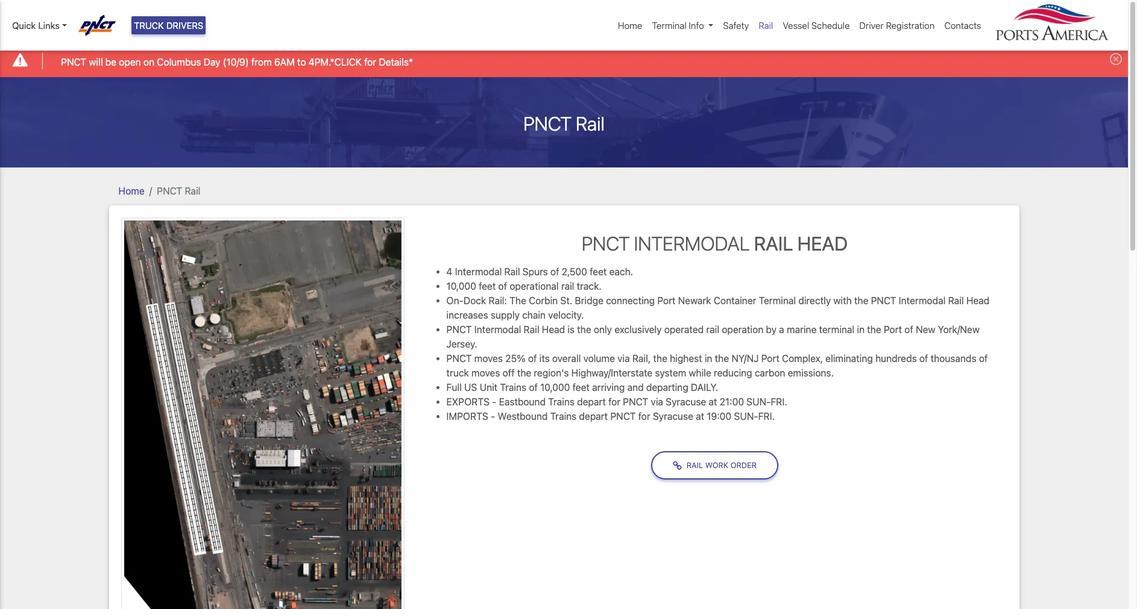 Task type: locate. For each thing, give the bounding box(es) containing it.
head left is
[[542, 325, 565, 335]]

0 horizontal spatial feet
[[479, 281, 496, 292]]

1 horizontal spatial feet
[[573, 382, 590, 393]]

in right terminal
[[857, 325, 865, 335]]

0 vertical spatial moves
[[475, 354, 503, 364]]

dock
[[464, 296, 486, 306]]

of up the eastbound
[[529, 382, 538, 393]]

2 vertical spatial feet
[[573, 382, 590, 393]]

at
[[709, 397, 718, 408], [696, 411, 705, 422]]

terminal
[[652, 20, 687, 31], [759, 296, 796, 306]]

1 horizontal spatial home link
[[614, 14, 648, 37]]

-
[[492, 397, 497, 408], [491, 411, 495, 422]]

truck
[[447, 368, 469, 379]]

for
[[364, 56, 377, 67], [609, 397, 621, 408], [639, 411, 651, 422]]

daily.
[[691, 382, 719, 393]]

1 horizontal spatial 10,000
[[541, 382, 570, 393]]

rail up st.
[[562, 281, 575, 292]]

2 horizontal spatial feet
[[590, 267, 607, 277]]

0 horizontal spatial home
[[119, 186, 145, 196]]

sun- right 21:00
[[747, 397, 771, 408]]

- down "unit" at the bottom of the page
[[492, 397, 497, 408]]

pnct will be open on columbus day (10/9) from 6am to 4pm.*click for details* alert
[[0, 44, 1129, 77]]

via down departing
[[651, 397, 664, 408]]

drivers
[[166, 20, 203, 31]]

volume
[[584, 354, 615, 364]]

feet left arriving
[[573, 382, 590, 393]]

0 vertical spatial rail
[[562, 281, 575, 292]]

1 vertical spatial via
[[651, 397, 664, 408]]

the right is
[[577, 325, 592, 335]]

0 vertical spatial at
[[709, 397, 718, 408]]

rail
[[759, 20, 774, 31], [576, 112, 605, 135], [185, 186, 201, 196], [754, 232, 794, 255], [505, 267, 520, 277], [949, 296, 964, 306], [524, 325, 540, 335]]

the
[[855, 296, 869, 306], [577, 325, 592, 335], [868, 325, 882, 335], [654, 354, 668, 364], [715, 354, 729, 364], [518, 368, 532, 379]]

moves up "unit" at the bottom of the page
[[472, 368, 500, 379]]

head
[[798, 232, 848, 255], [967, 296, 990, 306], [542, 325, 565, 335]]

close image
[[1111, 53, 1123, 65]]

intermodal right 4 at the left top
[[455, 267, 502, 277]]

pnct inside alert
[[61, 56, 86, 67]]

bridge
[[575, 296, 604, 306]]

4
[[447, 267, 453, 277]]

trains down region's
[[549, 397, 575, 408]]

on-
[[447, 296, 464, 306]]

in
[[857, 325, 865, 335], [705, 354, 713, 364]]

0 vertical spatial pnct rail
[[524, 112, 605, 135]]

contacts link
[[940, 14, 987, 37]]

port up carbon
[[762, 354, 780, 364]]

of right hundreds
[[920, 354, 929, 364]]

2 vertical spatial port
[[762, 354, 780, 364]]

1 horizontal spatial for
[[609, 397, 621, 408]]

info
[[689, 20, 704, 31]]

intermodal
[[634, 232, 750, 255], [455, 267, 502, 277], [899, 296, 946, 306], [475, 325, 521, 335]]

terminal up a
[[759, 296, 796, 306]]

port up hundreds
[[884, 325, 903, 335]]

the up hundreds
[[868, 325, 882, 335]]

head up directly
[[798, 232, 848, 255]]

at up 19:00
[[709, 397, 718, 408]]

via
[[618, 354, 630, 364], [651, 397, 664, 408]]

1 vertical spatial at
[[696, 411, 705, 422]]

1 vertical spatial head
[[967, 296, 990, 306]]

corbin
[[529, 296, 558, 306]]

1 horizontal spatial in
[[857, 325, 865, 335]]

0 vertical spatial in
[[857, 325, 865, 335]]

rail right operated
[[707, 325, 720, 335]]

10,000 down region's
[[541, 382, 570, 393]]

2 horizontal spatial port
[[884, 325, 903, 335]]

0 horizontal spatial head
[[542, 325, 565, 335]]

0 vertical spatial -
[[492, 397, 497, 408]]

4pm.*click
[[309, 56, 362, 67]]

feet up the track.
[[590, 267, 607, 277]]

0 horizontal spatial in
[[705, 354, 713, 364]]

of up rail:
[[499, 281, 507, 292]]

port
[[658, 296, 676, 306], [884, 325, 903, 335], [762, 354, 780, 364]]

chain
[[523, 310, 546, 321]]

0 vertical spatial 10,000
[[447, 281, 477, 292]]

the up reducing
[[715, 354, 729, 364]]

1 horizontal spatial pnct rail
[[524, 112, 605, 135]]

from
[[251, 56, 272, 67]]

truck drivers link
[[132, 16, 206, 35]]

0 vertical spatial via
[[618, 354, 630, 364]]

1 horizontal spatial via
[[651, 397, 664, 408]]

rail link
[[754, 14, 778, 37]]

0 horizontal spatial 10,000
[[447, 281, 477, 292]]

0 vertical spatial feet
[[590, 267, 607, 277]]

with
[[834, 296, 852, 306]]

0 vertical spatial port
[[658, 296, 676, 306]]

4 intermodal rail spurs of 2,500 feet each. 10,000 feet of operational rail track. on-dock rail:  the corbin st. bridge connecting port newark container terminal directly with the pnct intermodal rail head increases supply chain velocity. pnct intermodal rail head is the only exclusively operated rail operation by a marine terminal in the port of new york/new jersey. pnct moves 25% of its overall volume via rail, the highest in the ny/nj port complex, eliminating hundreds of thousands of truck moves off the region's highway/interstate system while reducing carbon emissions. full us unit trains of 10,000 feet arriving and departing daily. exports - eastbound trains depart for pnct via syracuse at 21:00 sun-fri. imports - westbound trains depart pnct for syracuse at 19:00 sun-fri.
[[447, 267, 990, 422]]

pnct intermodal rail head
[[582, 232, 848, 255]]

by
[[766, 325, 777, 335]]

1 vertical spatial feet
[[479, 281, 496, 292]]

2 vertical spatial for
[[639, 411, 651, 422]]

driver registration link
[[855, 14, 940, 37]]

quick links
[[12, 20, 60, 31]]

of left its
[[528, 354, 537, 364]]

terminal left info
[[652, 20, 687, 31]]

only
[[594, 325, 612, 335]]

1 vertical spatial 10,000
[[541, 382, 570, 393]]

in up while
[[705, 354, 713, 364]]

sun- down 21:00
[[734, 411, 759, 422]]

1 horizontal spatial home
[[618, 20, 643, 31]]

supply
[[491, 310, 520, 321]]

and
[[628, 382, 644, 393]]

0 horizontal spatial pnct rail
[[157, 186, 201, 196]]

for down arriving
[[609, 397, 621, 408]]

ny/nj
[[732, 354, 759, 364]]

exclusively
[[615, 325, 662, 335]]

at left 19:00
[[696, 411, 705, 422]]

on
[[144, 56, 154, 67]]

rail
[[562, 281, 575, 292], [707, 325, 720, 335]]

for left details*
[[364, 56, 377, 67]]

0 horizontal spatial port
[[658, 296, 676, 306]]

jersey.
[[447, 339, 478, 350]]

departing
[[647, 382, 689, 393]]

via left rail,
[[618, 354, 630, 364]]

intermodal up new
[[899, 296, 946, 306]]

newark
[[679, 296, 712, 306]]

0 vertical spatial home link
[[614, 14, 648, 37]]

head up york/new in the right of the page
[[967, 296, 990, 306]]

moves
[[475, 354, 503, 364], [472, 368, 500, 379]]

eastbound
[[499, 397, 546, 408]]

track.
[[577, 281, 602, 292]]

- right "imports"
[[491, 411, 495, 422]]

1 vertical spatial home
[[119, 186, 145, 196]]

highest
[[670, 354, 703, 364]]

feet
[[590, 267, 607, 277], [479, 281, 496, 292], [573, 382, 590, 393]]

home
[[618, 20, 643, 31], [119, 186, 145, 196]]

1 vertical spatial rail
[[707, 325, 720, 335]]

10,000 up on-
[[447, 281, 477, 292]]

0 vertical spatial fri.
[[771, 397, 788, 408]]

1 vertical spatial depart
[[579, 411, 608, 422]]

0 vertical spatial terminal
[[652, 20, 687, 31]]

us
[[465, 382, 477, 393]]

1 vertical spatial sun-
[[734, 411, 759, 422]]

for down and
[[639, 411, 651, 422]]

1 vertical spatial -
[[491, 411, 495, 422]]

1 horizontal spatial terminal
[[759, 296, 796, 306]]

0 horizontal spatial for
[[364, 56, 377, 67]]

of
[[551, 267, 560, 277], [499, 281, 507, 292], [905, 325, 914, 335], [528, 354, 537, 364], [920, 354, 929, 364], [980, 354, 988, 364], [529, 382, 538, 393]]

trains
[[500, 382, 527, 393], [549, 397, 575, 408], [551, 411, 577, 422]]

0 horizontal spatial home link
[[119, 186, 145, 196]]

1 vertical spatial terminal
[[759, 296, 796, 306]]

port left newark
[[658, 296, 676, 306]]

21:00
[[720, 397, 744, 408]]

feet up rail:
[[479, 281, 496, 292]]

rail image
[[121, 218, 404, 610]]

westbound
[[498, 411, 548, 422]]

for inside alert
[[364, 56, 377, 67]]

the up system
[[654, 354, 668, 364]]

moves up off
[[475, 354, 503, 364]]

quick
[[12, 20, 36, 31]]

6am
[[274, 56, 295, 67]]

0 vertical spatial for
[[364, 56, 377, 67]]

0 vertical spatial syracuse
[[666, 397, 707, 408]]

trains right westbound
[[551, 411, 577, 422]]

pnct rail
[[524, 112, 605, 135], [157, 186, 201, 196]]

trains down off
[[500, 382, 527, 393]]

1 vertical spatial fri.
[[759, 411, 775, 422]]

1 vertical spatial in
[[705, 354, 713, 364]]

complex,
[[782, 354, 824, 364]]

reducing
[[714, 368, 753, 379]]

1 vertical spatial for
[[609, 397, 621, 408]]

0 horizontal spatial rail
[[562, 281, 575, 292]]

0 vertical spatial head
[[798, 232, 848, 255]]

syracuse
[[666, 397, 707, 408], [653, 411, 694, 422]]



Task type: vqa. For each thing, say whether or not it's contained in the screenshot.
All
no



Task type: describe. For each thing, give the bounding box(es) containing it.
unit
[[480, 382, 498, 393]]

1 vertical spatial trains
[[549, 397, 575, 408]]

directly
[[799, 296, 831, 306]]

open
[[119, 56, 141, 67]]

1 horizontal spatial head
[[798, 232, 848, 255]]

full
[[447, 382, 462, 393]]

(10/9)
[[223, 56, 249, 67]]

overall
[[553, 354, 581, 364]]

details*
[[379, 56, 413, 67]]

0 vertical spatial sun-
[[747, 397, 771, 408]]

the right with
[[855, 296, 869, 306]]

rail,
[[633, 354, 651, 364]]

1 vertical spatial home link
[[119, 186, 145, 196]]

pnct will be open on columbus day (10/9) from 6am to 4pm.*click for details* link
[[61, 55, 413, 69]]

new
[[916, 325, 936, 335]]

terminal info link
[[648, 14, 719, 37]]

1 vertical spatial port
[[884, 325, 903, 335]]

intermodal up newark
[[634, 232, 750, 255]]

the
[[510, 296, 527, 306]]

vessel
[[783, 20, 810, 31]]

highway/interstate
[[572, 368, 653, 379]]

safety link
[[719, 14, 754, 37]]

is
[[568, 325, 575, 335]]

vessel schedule
[[783, 20, 850, 31]]

0 horizontal spatial terminal
[[652, 20, 687, 31]]

day
[[204, 56, 221, 67]]

0 horizontal spatial via
[[618, 354, 630, 364]]

terminal
[[820, 325, 855, 335]]

1 vertical spatial syracuse
[[653, 411, 694, 422]]

to
[[297, 56, 306, 67]]

driver
[[860, 20, 884, 31]]

eliminating
[[826, 354, 873, 364]]

pnct will be open on columbus day (10/9) from 6am to 4pm.*click for details*
[[61, 56, 413, 67]]

the right off
[[518, 368, 532, 379]]

2 vertical spatial head
[[542, 325, 565, 335]]

terminal info
[[652, 20, 704, 31]]

will
[[89, 56, 103, 67]]

quick links link
[[12, 19, 67, 32]]

system
[[655, 368, 687, 379]]

of left new
[[905, 325, 914, 335]]

thousands
[[931, 354, 977, 364]]

emissions.
[[788, 368, 834, 379]]

2 horizontal spatial head
[[967, 296, 990, 306]]

1 vertical spatial pnct rail
[[157, 186, 201, 196]]

carbon
[[755, 368, 786, 379]]

1 horizontal spatial rail
[[707, 325, 720, 335]]

imports
[[447, 411, 489, 422]]

off
[[503, 368, 515, 379]]

spurs
[[523, 267, 548, 277]]

region's
[[534, 368, 569, 379]]

arriving
[[592, 382, 625, 393]]

rail:
[[489, 296, 507, 306]]

increases
[[447, 310, 488, 321]]

driver registration
[[860, 20, 935, 31]]

of right spurs
[[551, 267, 560, 277]]

velocity.
[[549, 310, 584, 321]]

1 horizontal spatial port
[[762, 354, 780, 364]]

be
[[105, 56, 116, 67]]

st.
[[561, 296, 573, 306]]

truck
[[134, 20, 164, 31]]

exports
[[447, 397, 490, 408]]

each.
[[610, 267, 634, 277]]

intermodal down supply
[[475, 325, 521, 335]]

marine
[[787, 325, 817, 335]]

while
[[689, 368, 712, 379]]

registration
[[887, 20, 935, 31]]

york/new
[[939, 325, 980, 335]]

links
[[38, 20, 60, 31]]

0 horizontal spatial at
[[696, 411, 705, 422]]

hundreds
[[876, 354, 917, 364]]

19:00
[[707, 411, 732, 422]]

vessel schedule link
[[778, 14, 855, 37]]

truck drivers
[[134, 20, 203, 31]]

of right thousands
[[980, 354, 988, 364]]

0 vertical spatial home
[[618, 20, 643, 31]]

safety
[[724, 20, 749, 31]]

0 vertical spatial trains
[[500, 382, 527, 393]]

link image
[[673, 461, 687, 471]]

connecting
[[606, 296, 655, 306]]

2 vertical spatial trains
[[551, 411, 577, 422]]

2 horizontal spatial for
[[639, 411, 651, 422]]

operation
[[722, 325, 764, 335]]

columbus
[[157, 56, 201, 67]]

2,500
[[562, 267, 588, 277]]

operational
[[510, 281, 559, 292]]

terminal inside 4 intermodal rail spurs of 2,500 feet each. 10,000 feet of operational rail track. on-dock rail:  the corbin st. bridge connecting port newark container terminal directly with the pnct intermodal rail head increases supply chain velocity. pnct intermodal rail head is the only exclusively operated rail operation by a marine terminal in the port of new york/new jersey. pnct moves 25% of its overall volume via rail, the highest in the ny/nj port complex, eliminating hundreds of thousands of truck moves off the region's highway/interstate system while reducing carbon emissions. full us unit trains of 10,000 feet arriving and departing daily. exports - eastbound trains depart for pnct via syracuse at 21:00 sun-fri. imports - westbound trains depart pnct for syracuse at 19:00 sun-fri.
[[759, 296, 796, 306]]

1 horizontal spatial at
[[709, 397, 718, 408]]

its
[[540, 354, 550, 364]]

schedule
[[812, 20, 850, 31]]

1 vertical spatial moves
[[472, 368, 500, 379]]

operated
[[665, 325, 704, 335]]

25%
[[506, 354, 526, 364]]

a
[[780, 325, 785, 335]]

contacts
[[945, 20, 982, 31]]

0 vertical spatial depart
[[577, 397, 606, 408]]

container
[[714, 296, 757, 306]]



